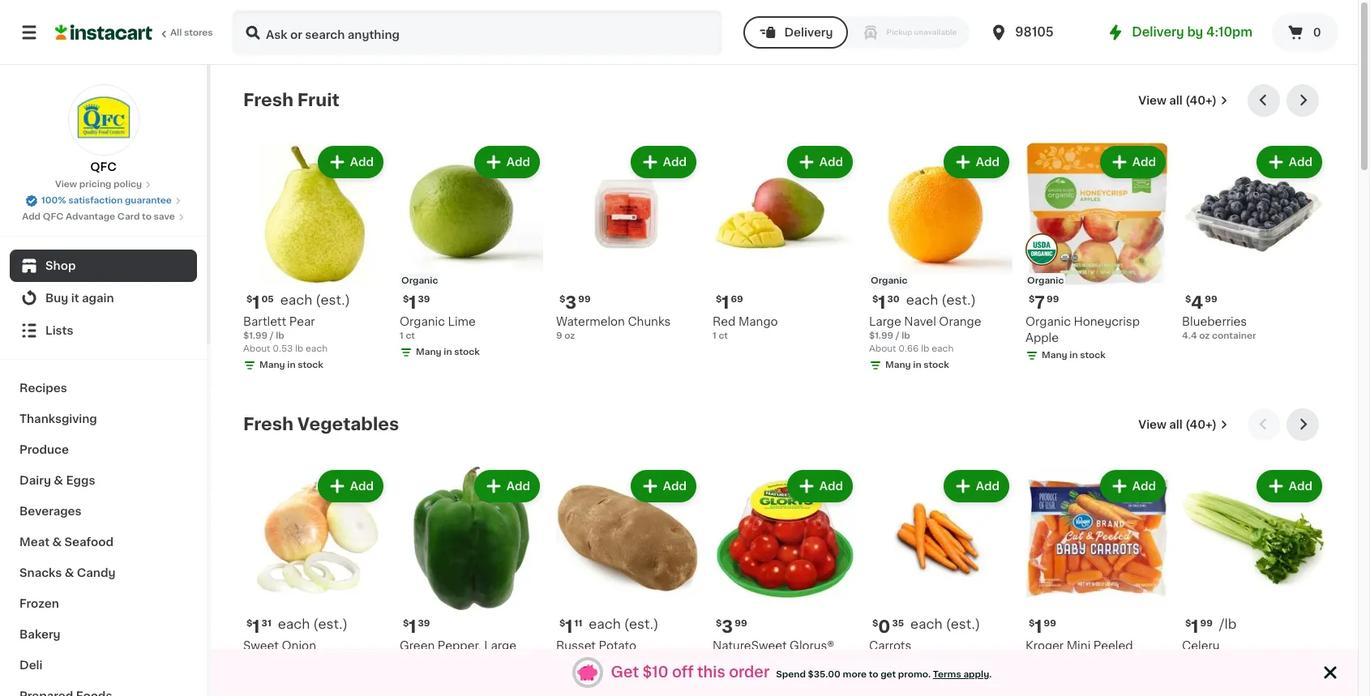 Task type: describe. For each thing, give the bounding box(es) containing it.
31
[[262, 620, 272, 629]]

$1.99 for onion
[[243, 656, 268, 665]]

beverages link
[[10, 496, 197, 527]]

stock inside russet potato $1.39 / lb about 0.8 lb each many in stock
[[611, 685, 637, 694]]

naturesweet glorys® cherry tomatoes 10 oz
[[713, 641, 834, 681]]

oz inside watermelon chunks 9 oz
[[565, 332, 575, 341]]

fresh fruit
[[243, 92, 340, 109]]

guarantee
[[125, 196, 172, 205]]

add for blueberries
[[1289, 157, 1313, 168]]

in down the 0.53
[[287, 361, 296, 370]]

dairy & eggs
[[19, 475, 95, 487]]

4
[[1192, 294, 1204, 311]]

get
[[881, 670, 896, 679]]

close image
[[1321, 663, 1341, 683]]

add button for carrots
[[945, 472, 1008, 501]]

many in stock down organic honeycrisp apple
[[1042, 351, 1106, 360]]

stock down bartlett pear $1.99 / lb about 0.53 lb each
[[298, 361, 323, 370]]

add for kroger mini peeled carrots
[[1133, 481, 1157, 492]]

many down organic lime 1 ct in the top left of the page
[[416, 348, 442, 357]]

container
[[1213, 332, 1257, 341]]

add button for bartlett pear
[[319, 148, 382, 177]]

by
[[1188, 26, 1204, 38]]

qfc link
[[68, 84, 139, 175]]

lb up the 0.53
[[276, 332, 284, 341]]

each (est.) inside $1.05 each (estimated) element
[[280, 294, 350, 307]]

$ inside $ 1 05
[[247, 295, 253, 304]]

add button for organic honeycrisp apple
[[1102, 148, 1165, 177]]

(est.) for large navel orange
[[942, 294, 976, 307]]

stock down lime
[[454, 348, 480, 357]]

& for snacks
[[65, 568, 74, 579]]

11
[[575, 620, 583, 629]]

$ up organic lime 1 ct in the top left of the page
[[403, 295, 409, 304]]

bartlett
[[243, 316, 286, 328]]

buy it again
[[45, 293, 114, 304]]

buy
[[45, 293, 68, 304]]

honeycrisp
[[1074, 316, 1140, 328]]

navel
[[905, 316, 937, 328]]

$ 3 99 for naturesweet glorys® cherry tomatoes
[[716, 619, 747, 636]]

many down get
[[886, 685, 911, 694]]

98105 button
[[990, 10, 1087, 55]]

in down organic honeycrisp apple
[[1070, 351, 1078, 360]]

cherry
[[713, 657, 752, 668]]

99 for organic honeycrisp apple
[[1047, 295, 1059, 304]]

many down celery
[[1199, 659, 1224, 668]]

organic honeycrisp apple
[[1026, 316, 1140, 344]]

meat & seafood
[[19, 537, 114, 548]]

1 vertical spatial 0
[[879, 619, 891, 636]]

$ inside $ 1 30
[[873, 295, 879, 304]]

0.26
[[899, 669, 919, 678]]

each inside russet potato $1.39 / lb about 0.8 lb each many in stock
[[613, 669, 635, 678]]

add qfc advantage card to save
[[22, 212, 175, 221]]

add button for sweet onion
[[319, 472, 382, 501]]

about inside bartlett pear $1.99 / lb about 0.53 lb each
[[243, 345, 271, 354]]

bartlett pear $1.99 / lb about 0.53 lb each
[[243, 316, 328, 354]]

1 vertical spatial large
[[484, 641, 517, 652]]

$ up naturesweet
[[716, 620, 722, 629]]

eggs
[[66, 475, 95, 487]]

produce link
[[10, 435, 197, 466]]

$ 3 99 for watermelon chunks
[[560, 294, 591, 311]]

$ inside $ 0 35
[[873, 620, 879, 629]]

$35.00
[[808, 670, 841, 679]]

$ inside $ 1 31 each (est.)
[[247, 620, 253, 629]]

recipes link
[[10, 373, 197, 404]]

$ 1 11 each (est.)
[[560, 618, 659, 636]]

0 button
[[1273, 13, 1339, 52]]

stores
[[184, 28, 213, 37]]

to inside get $10 off this order spend $35.00 more to get promo. terms apply .
[[869, 670, 879, 679]]

all stores link
[[55, 10, 214, 55]]

$ 1 31 each (est.)
[[247, 618, 348, 636]]

more
[[843, 670, 867, 679]]

/ inside carrots $1.39 / lb about 0.26 lb each
[[896, 656, 900, 665]]

view all (40+) button for 4
[[1132, 84, 1235, 117]]

this
[[697, 665, 726, 680]]

$0.35 each (estimated) element
[[869, 617, 1013, 638]]

satisfaction
[[68, 196, 123, 205]]

product group containing 7
[[1026, 143, 1170, 366]]

$1.30 each (estimated) element
[[869, 293, 1013, 314]]

99 for blueberries
[[1205, 295, 1218, 304]]

$1.39 inside russet potato $1.39 / lb about 0.8 lb each many in stock
[[556, 656, 581, 665]]

delivery button
[[744, 16, 848, 49]]

each up pear at the left of the page
[[280, 294, 312, 307]]

all stores
[[170, 28, 213, 37]]

save
[[154, 212, 175, 221]]

frozen
[[19, 599, 59, 610]]

lb up 0.26 on the bottom of page
[[902, 656, 910, 665]]

stock down terms
[[924, 685, 950, 694]]

add for red mango
[[820, 157, 843, 168]]

add for carrots
[[976, 481, 1000, 492]]

shop link
[[10, 250, 197, 282]]

organic lime 1 ct
[[400, 316, 476, 341]]

many in stock down 0.66
[[886, 361, 950, 370]]

terms apply button
[[933, 669, 990, 682]]

qfc inside "link"
[[43, 212, 64, 221]]

(40+) for /lb
[[1186, 419, 1217, 431]]

large inside large navel orange $1.99 / lb about 0.66 lb each
[[869, 316, 902, 328]]

1 inside organic lime 1 ct
[[400, 332, 404, 341]]

add button for kroger mini peeled carrots
[[1102, 472, 1165, 501]]

add for organic honeycrisp apple
[[1133, 157, 1157, 168]]

pear
[[289, 316, 315, 328]]

get
[[611, 665, 639, 680]]

$1.99 for pear
[[243, 332, 268, 341]]

each inside $ 1 31 each (est.)
[[278, 618, 310, 631]]

all
[[170, 28, 182, 37]]

/ for pear
[[270, 332, 274, 341]]

terms
[[933, 670, 962, 679]]

add for green pepper, large
[[507, 481, 530, 492]]

(40+) for 4
[[1186, 95, 1217, 106]]

$ inside $ 1 99 /lb
[[1186, 620, 1192, 629]]

peeled
[[1094, 641, 1134, 652]]

recipes
[[19, 383, 67, 394]]

add button for naturesweet glorys® cherry tomatoes
[[789, 472, 852, 501]]

main content containing fresh fruit
[[211, 65, 1358, 697]]

many down 0.66
[[886, 361, 911, 370]]

pepper,
[[438, 641, 481, 652]]

many inside russet potato $1.39 / lb about 0.8 lb each many in stock
[[573, 685, 598, 694]]

red
[[713, 316, 736, 328]]

it
[[71, 293, 79, 304]]

about inside large navel orange $1.99 / lb about 0.66 lb each
[[869, 345, 897, 354]]

seafood
[[65, 537, 114, 548]]

add for organic lime
[[507, 157, 530, 168]]

3 for naturesweet glorys® cherry tomatoes
[[722, 619, 733, 636]]

100%
[[41, 196, 66, 205]]

1 inside $ 1 31 each (est.)
[[253, 619, 260, 636]]

lists link
[[10, 315, 197, 347]]

vegetables
[[298, 416, 399, 433]]

99 for naturesweet glorys® cherry tomatoes
[[735, 620, 747, 629]]

organic inside organic honeycrisp apple
[[1026, 316, 1071, 328]]

$ 1 39 for 3
[[403, 294, 430, 311]]

pricing
[[79, 180, 111, 189]]

add button for blueberries
[[1259, 148, 1321, 177]]

get $10 off this order status
[[605, 665, 999, 682]]

in down the /lb
[[1227, 659, 1235, 668]]

add for russet potato
[[663, 481, 687, 492]]

lb inside sweet onion $1.99 / lb
[[276, 656, 284, 665]]

lb right 0.8
[[603, 669, 611, 678]]

card
[[117, 212, 140, 221]]

onion
[[282, 641, 316, 652]]

red mango 1 ct
[[713, 316, 778, 341]]

organic up organic lime 1 ct in the top left of the page
[[401, 277, 438, 285]]

each right 35
[[911, 618, 943, 631]]

bakery link
[[10, 620, 197, 650]]

many in stock down celery
[[1199, 659, 1263, 668]]

thanksgiving
[[19, 414, 97, 425]]

product group containing 0
[[869, 467, 1013, 697]]

each up navel on the right of page
[[907, 294, 939, 307]]

bakery
[[19, 629, 61, 641]]

policy
[[114, 180, 142, 189]]

add for watermelon chunks
[[663, 157, 687, 168]]

add button for celery
[[1259, 472, 1321, 501]]

many in stock down organic lime 1 ct in the top left of the page
[[416, 348, 480, 357]]

frozen link
[[10, 589, 197, 620]]

dairy & eggs link
[[10, 466, 197, 496]]

add button for watermelon chunks
[[632, 148, 695, 177]]

add for bartlett pear
[[350, 157, 374, 168]]

0 inside button
[[1314, 27, 1322, 38]]

0.53
[[273, 345, 293, 354]]

blueberries
[[1182, 316, 1248, 328]]

tomatoes
[[755, 657, 811, 668]]

$ inside $ 1 69
[[716, 295, 722, 304]]

delivery for delivery by 4:10pm
[[1132, 26, 1185, 38]]



Task type: vqa. For each thing, say whether or not it's contained in the screenshot.
first 'Ct' from the right
yes



Task type: locate. For each thing, give the bounding box(es) containing it.
$ up watermelon
[[560, 295, 566, 304]]

$ 1 39 for each (est.)
[[403, 619, 430, 636]]

2 39 from the top
[[418, 620, 430, 629]]

carrots down kroger
[[1026, 657, 1068, 668]]

$ 4 99
[[1186, 294, 1218, 311]]

99 right 7 at the top right of page
[[1047, 295, 1059, 304]]

1 horizontal spatial large
[[869, 316, 902, 328]]

lists
[[45, 325, 73, 337]]

delivery inside 'button'
[[785, 27, 833, 38]]

$1.39 down the 'russet' on the left
[[556, 656, 581, 665]]

item carousel region containing fresh vegetables
[[243, 409, 1326, 697]]

snacks
[[19, 568, 62, 579]]

2 all from the top
[[1170, 419, 1183, 431]]

oz
[[565, 332, 575, 341], [1200, 332, 1210, 341], [725, 672, 736, 681]]

each up onion
[[278, 618, 310, 631]]

$1.99 inside bartlett pear $1.99 / lb about 0.53 lb each
[[243, 332, 268, 341]]

service type group
[[744, 16, 970, 49]]

1 39 from the top
[[418, 295, 430, 304]]

1 $ 1 39 from the top
[[403, 294, 430, 311]]

/ down bartlett
[[270, 332, 274, 341]]

view all (40+) for /lb
[[1139, 419, 1217, 431]]

0 vertical spatial 39
[[418, 295, 430, 304]]

produce
[[19, 444, 69, 456]]

0 vertical spatial item carousel region
[[243, 84, 1326, 396]]

1 vertical spatial view all (40+)
[[1139, 419, 1217, 431]]

1 vertical spatial item carousel region
[[243, 409, 1326, 697]]

$ 0 35
[[873, 619, 904, 636]]

1 inside red mango 1 ct
[[713, 332, 717, 341]]

to left get
[[869, 670, 879, 679]]

qfc down 100%
[[43, 212, 64, 221]]

lb up 0.8
[[589, 656, 597, 665]]

add button for red mango
[[789, 148, 852, 177]]

organic up 30
[[871, 277, 908, 285]]

(est.) up terms apply button
[[946, 618, 981, 631]]

view for fresh vegetables
[[1139, 419, 1167, 431]]

1 vertical spatial carrots
[[1026, 657, 1068, 668]]

many down apple
[[1042, 351, 1068, 360]]

each (est.) inside $0.35 each (estimated) element
[[911, 618, 981, 631]]

ct for organic
[[406, 332, 415, 341]]

1 vertical spatial 39
[[418, 620, 430, 629]]

/ for onion
[[270, 656, 274, 665]]

organic
[[401, 277, 438, 285], [871, 277, 908, 285], [1028, 277, 1064, 285], [400, 316, 445, 328], [1026, 316, 1071, 328]]

sweet
[[243, 641, 279, 652]]

4.4
[[1182, 332, 1198, 341]]

glorys®
[[790, 641, 834, 652]]

potato
[[599, 641, 637, 652]]

& for dairy
[[54, 475, 63, 487]]

$ 1 69
[[716, 294, 743, 311]]

qfc up view pricing policy link
[[90, 161, 117, 173]]

100% satisfaction guarantee button
[[25, 191, 182, 208]]

1 inside $ 1 11 each (est.)
[[566, 619, 573, 636]]

3 for watermelon chunks
[[566, 294, 577, 311]]

1 vertical spatial view
[[55, 180, 77, 189]]

each down orange
[[932, 345, 954, 354]]

1 horizontal spatial delivery
[[1132, 26, 1185, 38]]

0 horizontal spatial $1.39
[[556, 656, 581, 665]]

$ up kroger
[[1029, 620, 1035, 629]]

about left 0.8
[[556, 669, 584, 678]]

delivery by 4:10pm
[[1132, 26, 1253, 38]]

$ 1 39 up the green
[[403, 619, 430, 636]]

$ up the green
[[403, 620, 409, 629]]

1 horizontal spatial carrots
[[1026, 657, 1068, 668]]

/ up 0.66
[[896, 332, 900, 341]]

each (est.) up pear at the left of the page
[[280, 294, 350, 307]]

39 up organic lime 1 ct in the top left of the page
[[418, 295, 430, 304]]

2 (40+) from the top
[[1186, 419, 1217, 431]]

view all (40+) button for /lb
[[1132, 409, 1235, 441]]

add button for organic lime
[[476, 148, 539, 177]]

0 vertical spatial 0
[[1314, 27, 1322, 38]]

mango
[[739, 316, 778, 328]]

/
[[270, 332, 274, 341], [896, 332, 900, 341], [270, 656, 274, 665], [583, 656, 587, 665], [896, 656, 900, 665]]

0 vertical spatial to
[[142, 212, 152, 221]]

0 vertical spatial qfc
[[90, 161, 117, 173]]

$1.99 down bartlett
[[243, 332, 268, 341]]

(est.) up potato
[[624, 618, 659, 631]]

0 horizontal spatial to
[[142, 212, 152, 221]]

$1.99 inside sweet onion $1.99 / lb
[[243, 656, 268, 665]]

delivery for delivery
[[785, 27, 833, 38]]

0 horizontal spatial $ 3 99
[[560, 294, 591, 311]]

& left candy
[[65, 568, 74, 579]]

$ left 11
[[560, 620, 566, 629]]

2 $1.39 from the left
[[869, 656, 894, 665]]

about left 0.26 on the bottom of page
[[869, 669, 897, 678]]

to inside "link"
[[142, 212, 152, 221]]

0 vertical spatial &
[[54, 475, 63, 487]]

chunks
[[628, 316, 671, 328]]

about inside russet potato $1.39 / lb about 0.8 lb each many in stock
[[556, 669, 584, 678]]

add inside "link"
[[22, 212, 41, 221]]

add for naturesweet glorys® cherry tomatoes
[[820, 481, 843, 492]]

99 up kroger
[[1044, 620, 1057, 629]]

$ inside the $ 7 99
[[1029, 295, 1035, 304]]

each (est.) for each (est.)
[[911, 618, 981, 631]]

oz right 9
[[565, 332, 575, 341]]

item carousel region
[[243, 84, 1326, 396], [243, 409, 1326, 697]]

/ inside large navel orange $1.99 / lb about 0.66 lb each
[[896, 332, 900, 341]]

(est.) inside $1.30 each (estimated) element
[[942, 294, 976, 307]]

view pricing policy
[[55, 180, 142, 189]]

(40+)
[[1186, 95, 1217, 106], [1186, 419, 1217, 431]]

$ left 69
[[716, 295, 722, 304]]

99 for watermelon chunks
[[578, 295, 591, 304]]

each inside large navel orange $1.99 / lb about 0.66 lb each
[[932, 345, 954, 354]]

0 vertical spatial $ 1 39
[[403, 294, 430, 311]]

deli
[[19, 660, 43, 672]]

product group
[[243, 143, 387, 376], [400, 143, 543, 363], [556, 143, 700, 343], [713, 143, 856, 343], [869, 143, 1013, 376], [1026, 143, 1170, 366], [1182, 143, 1326, 343], [243, 467, 387, 697], [400, 467, 543, 655], [556, 467, 700, 697], [713, 467, 856, 697], [869, 467, 1013, 697], [1026, 467, 1170, 697], [1182, 467, 1326, 674]]

99 inside $ 4 99
[[1205, 295, 1218, 304]]

0 vertical spatial $ 3 99
[[560, 294, 591, 311]]

stock down organic honeycrisp apple
[[1081, 351, 1106, 360]]

promo.
[[899, 670, 931, 679]]

candy
[[77, 568, 116, 579]]

lb down onion
[[276, 656, 284, 665]]

$ 1 39 up organic lime 1 ct in the top left of the page
[[403, 294, 430, 311]]

1 ct from the left
[[406, 332, 415, 341]]

2 horizontal spatial oz
[[1200, 332, 1210, 341]]

view pricing policy link
[[55, 178, 152, 191]]

add
[[350, 157, 374, 168], [507, 157, 530, 168], [663, 157, 687, 168], [820, 157, 843, 168], [976, 157, 1000, 168], [1133, 157, 1157, 168], [1289, 157, 1313, 168], [22, 212, 41, 221], [350, 481, 374, 492], [507, 481, 530, 492], [663, 481, 687, 492], [820, 481, 843, 492], [976, 481, 1000, 492], [1133, 481, 1157, 492], [1289, 481, 1313, 492]]

product group containing 4
[[1182, 143, 1326, 343]]

meat & seafood link
[[10, 527, 197, 558]]

0 horizontal spatial 3
[[566, 294, 577, 311]]

$1.99 per pound element
[[1182, 617, 1326, 638]]

99 inside $ 1 99
[[1044, 620, 1057, 629]]

2 vertical spatial &
[[65, 568, 74, 579]]

$1.99 inside large navel orange $1.99 / lb about 0.66 lb each
[[869, 332, 894, 341]]

delivery
[[1132, 26, 1185, 38], [785, 27, 833, 38]]

apple
[[1026, 333, 1059, 344]]

99 right 4
[[1205, 295, 1218, 304]]

add for celery
[[1289, 481, 1313, 492]]

0 vertical spatial view
[[1139, 95, 1167, 106]]

1 vertical spatial 3
[[722, 619, 733, 636]]

oz right 4.4
[[1200, 332, 1210, 341]]

0 horizontal spatial qfc
[[43, 212, 64, 221]]

meat
[[19, 537, 50, 548]]

0 horizontal spatial carrots
[[869, 641, 912, 652]]

oz inside naturesweet glorys® cherry tomatoes 10 oz
[[725, 672, 736, 681]]

stock down $1.99 per pound element
[[1237, 659, 1263, 668]]

main content
[[211, 65, 1358, 697]]

1 vertical spatial (40+)
[[1186, 419, 1217, 431]]

ct for red
[[719, 332, 728, 341]]

item badge image
[[1026, 233, 1058, 266]]

39
[[418, 295, 430, 304], [418, 620, 430, 629]]

$ up apple
[[1029, 295, 1035, 304]]

snacks & candy link
[[10, 558, 197, 589]]

mini
[[1067, 641, 1091, 652]]

add button for large navel orange
[[945, 148, 1008, 177]]

$ left 05
[[247, 295, 253, 304]]

lime
[[448, 316, 476, 328]]

each inside $ 1 11 each (est.)
[[589, 618, 621, 631]]

10
[[713, 672, 723, 681]]

each inside carrots $1.39 / lb about 0.26 lb each
[[932, 669, 954, 678]]

many down 0.8
[[573, 685, 598, 694]]

lb up 0.66
[[902, 332, 911, 341]]

1 view all (40+) button from the top
[[1132, 84, 1235, 117]]

1
[[253, 294, 260, 311], [409, 294, 417, 311], [722, 294, 730, 311], [879, 294, 886, 311], [400, 332, 404, 341], [713, 332, 717, 341], [253, 619, 260, 636], [409, 619, 417, 636], [566, 619, 573, 636], [1035, 619, 1043, 636], [1192, 619, 1199, 636]]

lb right the 0.53
[[295, 345, 303, 354]]

99 inside the $ 7 99
[[1047, 295, 1059, 304]]

99 up naturesweet
[[735, 620, 747, 629]]

$1.31 each (estimated) element
[[243, 617, 387, 638]]

(est.) inside $0.35 each (estimated) element
[[946, 618, 981, 631]]

green
[[400, 641, 435, 652]]

(est.) for carrots
[[946, 618, 981, 631]]

each (est.) up orange
[[907, 294, 976, 307]]

$ 3 99 up naturesweet
[[716, 619, 747, 636]]

view all (40+) for 4
[[1139, 95, 1217, 106]]

1 (40+) from the top
[[1186, 95, 1217, 106]]

$1.39 inside carrots $1.39 / lb about 0.26 lb each
[[869, 656, 894, 665]]

lb right 0.26 on the bottom of page
[[921, 669, 930, 678]]

0 horizontal spatial oz
[[565, 332, 575, 341]]

add button
[[319, 148, 382, 177], [476, 148, 539, 177], [632, 148, 695, 177], [789, 148, 852, 177], [945, 148, 1008, 177], [1102, 148, 1165, 177], [1259, 148, 1321, 177], [319, 472, 382, 501], [476, 472, 539, 501], [632, 472, 695, 501], [789, 472, 852, 501], [945, 472, 1008, 501], [1102, 472, 1165, 501], [1259, 472, 1321, 501]]

$ inside $ 1 99
[[1029, 620, 1035, 629]]

0 vertical spatial 3
[[566, 294, 577, 311]]

$ inside $ 4 99
[[1186, 295, 1192, 304]]

1 vertical spatial to
[[869, 670, 879, 679]]

(est.) up orange
[[942, 294, 976, 307]]

in inside russet potato $1.39 / lb about 0.8 lb each many in stock
[[600, 685, 609, 694]]

1 horizontal spatial to
[[869, 670, 879, 679]]

carrots inside carrots $1.39 / lb about 0.26 lb each
[[869, 641, 912, 652]]

instacart logo image
[[55, 23, 152, 42]]

/ inside russet potato $1.39 / lb about 0.8 lb each many in stock
[[583, 656, 587, 665]]

get $10 off this order spend $35.00 more to get promo. terms apply .
[[611, 665, 992, 680]]

99 inside $ 1 99 /lb
[[1201, 620, 1213, 629]]

view all (40+)
[[1139, 95, 1217, 106], [1139, 419, 1217, 431]]

oz right the 10
[[725, 672, 736, 681]]

$ 1 99 /lb
[[1186, 618, 1237, 636]]

1 $1.39 from the left
[[556, 656, 581, 665]]

1 view all (40+) from the top
[[1139, 95, 1217, 106]]

1 vertical spatial qfc
[[43, 212, 64, 221]]

/ down sweet
[[270, 656, 274, 665]]

05
[[262, 295, 274, 304]]

fresh left the fruit
[[243, 92, 294, 109]]

0 vertical spatial (40+)
[[1186, 95, 1217, 106]]

$ inside $ 1 11 each (est.)
[[560, 620, 566, 629]]

0 vertical spatial all
[[1170, 95, 1183, 106]]

in down promo.
[[914, 685, 922, 694]]

off
[[672, 665, 694, 680]]

2 view all (40+) from the top
[[1139, 419, 1217, 431]]

all for 4
[[1170, 95, 1183, 106]]

carrots inside kroger mini peeled carrots
[[1026, 657, 1068, 668]]

(est.) inside $ 1 11 each (est.)
[[624, 618, 659, 631]]

3 up watermelon
[[566, 294, 577, 311]]

each (est.) for 3
[[907, 294, 976, 307]]

& left "eggs"
[[54, 475, 63, 487]]

1 vertical spatial fresh
[[243, 416, 294, 433]]

naturesweet
[[713, 641, 787, 652]]

1 horizontal spatial $ 3 99
[[716, 619, 747, 636]]

30
[[888, 295, 900, 304]]

2 vertical spatial view
[[1139, 419, 1167, 431]]

0 vertical spatial carrots
[[869, 641, 912, 652]]

advantage
[[66, 212, 115, 221]]

dairy
[[19, 475, 51, 487]]

view
[[1139, 95, 1167, 106], [55, 180, 77, 189], [1139, 419, 1167, 431]]

fresh for fresh fruit
[[243, 92, 294, 109]]

2 view all (40+) button from the top
[[1132, 409, 1235, 441]]

qfc logo image
[[68, 84, 139, 156]]

kroger mini peeled carrots
[[1026, 641, 1134, 668]]

large down $ 1 30
[[869, 316, 902, 328]]

1 item carousel region from the top
[[243, 84, 1326, 396]]

2 item carousel region from the top
[[243, 409, 1326, 697]]

& for meat
[[52, 537, 62, 548]]

1 horizontal spatial oz
[[725, 672, 736, 681]]

39 for 3
[[418, 295, 430, 304]]

$
[[247, 295, 253, 304], [403, 295, 409, 304], [560, 295, 566, 304], [716, 295, 722, 304], [873, 295, 879, 304], [1029, 295, 1035, 304], [1186, 295, 1192, 304], [247, 620, 253, 629], [403, 620, 409, 629], [560, 620, 566, 629], [716, 620, 722, 629], [873, 620, 879, 629], [1029, 620, 1035, 629], [1186, 620, 1192, 629]]

organic up the $ 7 99
[[1028, 277, 1064, 285]]

carrots down $ 0 35
[[869, 641, 912, 652]]

99
[[578, 295, 591, 304], [1047, 295, 1059, 304], [1205, 295, 1218, 304], [735, 620, 747, 629], [1044, 620, 1057, 629], [1201, 620, 1213, 629]]

0 horizontal spatial large
[[484, 641, 517, 652]]

(est.) up onion
[[313, 618, 348, 631]]

add button for green pepper, large
[[476, 472, 539, 501]]

0 horizontal spatial ct
[[406, 332, 415, 341]]

orange
[[939, 316, 982, 328]]

0 horizontal spatial delivery
[[785, 27, 833, 38]]

98105
[[1016, 26, 1054, 38]]

0 vertical spatial large
[[869, 316, 902, 328]]

add for large navel orange
[[976, 157, 1000, 168]]

organic inside organic lime 1 ct
[[400, 316, 445, 328]]

view for fresh fruit
[[1139, 95, 1167, 106]]

organic up apple
[[1026, 316, 1071, 328]]

order
[[729, 665, 770, 680]]

99 left the /lb
[[1201, 620, 1213, 629]]

lb right 0.66
[[921, 345, 930, 354]]

large right the pepper,
[[484, 641, 517, 652]]

oz inside blueberries 4.4 oz container
[[1200, 332, 1210, 341]]

2 ct from the left
[[719, 332, 728, 341]]

1 all from the top
[[1170, 95, 1183, 106]]

stock down large navel orange $1.99 / lb about 0.66 lb each
[[924, 361, 950, 370]]

add qfc advantage card to save link
[[22, 211, 185, 224]]

about left the 0.53
[[243, 345, 271, 354]]

each down potato
[[613, 669, 635, 678]]

fruit
[[298, 92, 340, 109]]

item carousel region containing fresh fruit
[[243, 84, 1326, 396]]

$ 1 30
[[873, 294, 900, 311]]

1 vertical spatial $ 1 39
[[403, 619, 430, 636]]

delivery by 4:10pm link
[[1107, 23, 1253, 42]]

39 for each (est.)
[[418, 620, 430, 629]]

1 vertical spatial $ 3 99
[[716, 619, 747, 636]]

1 fresh from the top
[[243, 92, 294, 109]]

(est.)
[[316, 294, 350, 307], [942, 294, 976, 307], [313, 618, 348, 631], [624, 618, 659, 631], [946, 618, 981, 631]]

1 horizontal spatial 3
[[722, 619, 733, 636]]

$1.99 down $ 1 30
[[869, 332, 894, 341]]

2 $ 1 39 from the top
[[403, 619, 430, 636]]

$10
[[643, 665, 669, 680]]

ct inside red mango 1 ct
[[719, 332, 728, 341]]

all for /lb
[[1170, 419, 1183, 431]]

0 vertical spatial view all (40+) button
[[1132, 84, 1235, 117]]

(est.) inside $1.05 each (estimated) element
[[316, 294, 350, 307]]

2 fresh from the top
[[243, 416, 294, 433]]

thanksgiving link
[[10, 404, 197, 435]]

1 vertical spatial all
[[1170, 419, 1183, 431]]

1 horizontal spatial qfc
[[90, 161, 117, 173]]

many in stock down the 0.53
[[260, 361, 323, 370]]

& right meat
[[52, 537, 62, 548]]

$1.39 up get
[[869, 656, 894, 665]]

$1.05 each (estimated) element
[[243, 293, 387, 314]]

$ left 30
[[873, 295, 879, 304]]

9
[[556, 332, 563, 341]]

many in stock down promo.
[[886, 685, 950, 694]]

1 horizontal spatial ct
[[719, 332, 728, 341]]

/ inside bartlett pear $1.99 / lb about 0.53 lb each
[[270, 332, 274, 341]]

0 horizontal spatial 0
[[879, 619, 891, 636]]

ct inside organic lime 1 ct
[[406, 332, 415, 341]]

celery
[[1182, 641, 1220, 652]]

1 horizontal spatial 0
[[1314, 27, 1322, 38]]

1 horizontal spatial $1.39
[[869, 656, 894, 665]]

0 vertical spatial fresh
[[243, 92, 294, 109]]

fresh down the 0.53
[[243, 416, 294, 433]]

1 vertical spatial &
[[52, 537, 62, 548]]

about left 0.66
[[869, 345, 897, 354]]

each down pear at the left of the page
[[306, 345, 328, 354]]

watermelon chunks 9 oz
[[556, 316, 671, 341]]

fresh for fresh vegetables
[[243, 416, 294, 433]]

99 for kroger mini peeled carrots
[[1044, 620, 1057, 629]]

in down 0.66
[[914, 361, 922, 370]]

qfc
[[90, 161, 117, 173], [43, 212, 64, 221]]

spend
[[776, 670, 806, 679]]

green pepper, large
[[400, 641, 517, 652]]

each (est.) inside $1.30 each (estimated) element
[[907, 294, 976, 307]]

$ 1 05
[[247, 294, 274, 311]]

(est.) for bartlett pear
[[316, 294, 350, 307]]

Search field
[[234, 11, 721, 54]]

99 up watermelon
[[578, 295, 591, 304]]

& inside 'link'
[[52, 537, 62, 548]]

(est.) inside $ 1 31 each (est.)
[[313, 618, 348, 631]]

beverages
[[19, 506, 82, 517]]

0.66
[[899, 345, 919, 354]]

None search field
[[232, 10, 723, 55]]

$1.11 each (estimated) element
[[556, 617, 700, 638]]

4:10pm
[[1207, 26, 1253, 38]]

many down the 0.53
[[260, 361, 285, 370]]

/ for potato
[[583, 656, 587, 665]]

stock down get
[[611, 685, 637, 694]]

0 vertical spatial view all (40+)
[[1139, 95, 1217, 106]]

carrots
[[869, 641, 912, 652], [1026, 657, 1068, 668]]

each inside bartlett pear $1.99 / lb about 0.53 lb each
[[306, 345, 328, 354]]

add for sweet onion
[[350, 481, 374, 492]]

fresh
[[243, 92, 294, 109], [243, 416, 294, 433]]

$1.99 down sweet
[[243, 656, 268, 665]]

about inside carrots $1.39 / lb about 0.26 lb each
[[869, 669, 897, 678]]

3 up naturesweet
[[722, 619, 733, 636]]

in down organic lime 1 ct in the top left of the page
[[444, 348, 452, 357]]

add button for russet potato
[[632, 472, 695, 501]]

.
[[990, 670, 992, 679]]

69
[[731, 295, 743, 304]]

/ inside sweet onion $1.99 / lb
[[270, 656, 274, 665]]

1 inside $ 1 99 /lb
[[1192, 619, 1199, 636]]

$ 3 99 up watermelon
[[560, 294, 591, 311]]

$ left 35
[[873, 620, 879, 629]]

$ up celery
[[1186, 620, 1192, 629]]

each up potato
[[589, 618, 621, 631]]

1 vertical spatial view all (40+) button
[[1132, 409, 1235, 441]]



